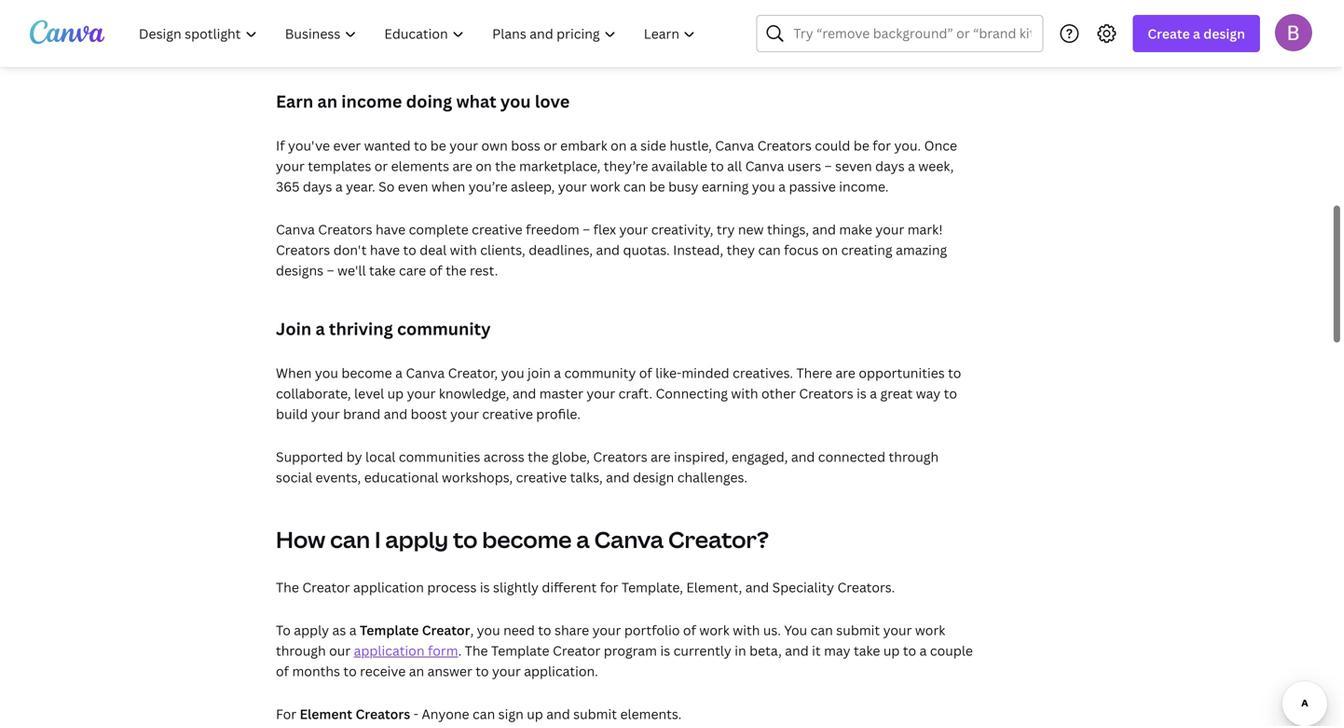 Task type: describe. For each thing, give the bounding box(es) containing it.
0 horizontal spatial days
[[303, 178, 332, 195]]

your up quotas.
[[620, 221, 648, 238]]

process
[[428, 579, 477, 596]]

your left own
[[450, 137, 479, 154]]

workshops,
[[442, 469, 513, 486]]

creating
[[842, 241, 893, 259]]

local
[[366, 448, 396, 466]]

challenges.
[[678, 469, 748, 486]]

and inside . the template creator program is currently in beta, and it may take up to a couple of months to receive an answer to your application.
[[785, 642, 809, 660]]

thriving
[[329, 318, 393, 340]]

your up boost
[[407, 385, 436, 402]]

through inside you need to share your portfolio of work with us. you can submit your work through our
[[276, 642, 326, 660]]

to up 'elements'
[[414, 137, 427, 154]]

other
[[762, 385, 796, 402]]

asleep,
[[511, 178, 555, 195]]

creator?
[[669, 525, 769, 555]]

canva up template,
[[595, 525, 664, 555]]

when
[[432, 178, 466, 195]]

is inside when you become a canva creator, you join a community of like-minded creatives. there are opportunities to collaborate, level up your knowledge, and master your craft. connecting with other creators is a great way to build your brand and boost your creative profile.
[[857, 385, 867, 402]]

like-
[[656, 364, 682, 382]]

earn
[[276, 90, 314, 113]]

application.
[[524, 663, 599, 680]]

the inside supported by local communities across the globe, creators are inspired, engaged, and connected through social events, educational workshops, creative talks, and design challenges.
[[528, 448, 549, 466]]

year.
[[346, 178, 376, 195]]

elements
[[391, 157, 450, 175]]

can inside if you've ever wanted to be your own boss or embark on a side hustle, canva creators could be for you. once your templates or elements are on the marketplace, they're available to all canva users – seven days a week, 365 days a year. so even when you're asleep, your work can be busy earning you a passive income.
[[624, 178, 646, 195]]

you inside if you've ever wanted to be your own boss or embark on a side hustle, canva creators could be for you. once your templates or elements are on the marketplace, they're available to all canva users – seven days a week, 365 days a year. so even when you're asleep, your work can be busy earning you a passive income.
[[752, 178, 776, 195]]

you.
[[895, 137, 922, 154]]

week,
[[919, 157, 954, 175]]

canva right the all
[[746, 157, 785, 175]]

complete
[[409, 221, 469, 238]]

bob builder image
[[1276, 14, 1313, 51]]

and down application.
[[547, 706, 570, 723]]

even
[[398, 178, 428, 195]]

level
[[354, 385, 384, 402]]

. the template creator program is currently in beta, and it may take up to a couple of months to receive an answer to your application.
[[276, 642, 974, 680]]

can inside you need to share your portfolio of work with us. you can submit your work through our
[[811, 622, 834, 639]]

marketplace,
[[519, 157, 601, 175]]

and right engaged,
[[792, 448, 815, 466]]

need
[[504, 622, 535, 639]]

with inside you need to share your portfolio of work with us. you can submit your work through our
[[733, 622, 760, 639]]

0 horizontal spatial is
[[480, 579, 490, 596]]

love
[[535, 90, 570, 113]]

canva inside when you become a canva creator, you join a community of like-minded creatives. there are opportunities to collaborate, level up your knowledge, and master your craft. connecting with other creators is a great way to build your brand and boost your creative profile.
[[406, 364, 445, 382]]

creatives.
[[733, 364, 794, 382]]

you've
[[288, 137, 330, 154]]

top level navigation element
[[127, 15, 712, 52]]

slightly
[[493, 579, 539, 596]]

to inside canva creators have complete creative freedom – flex your creativity, try new things, and make your mark! creators don't have to deal with clients, deadlines, and quotas. instead, they can focus on creating amazing designs – we'll take care of the rest.
[[403, 241, 417, 259]]

1 horizontal spatial apply
[[386, 525, 449, 555]]

an inside . the template creator program is currently in beta, and it may take up to a couple of months to receive an answer to your application.
[[409, 663, 424, 680]]

2 horizontal spatial work
[[916, 622, 946, 639]]

canva inside canva creators have complete creative freedom – flex your creativity, try new things, and make your mark! creators don't have to deal with clients, deadlines, and quotas. instead, they can focus on creating amazing designs – we'll take care of the rest.
[[276, 221, 315, 238]]

doing
[[406, 90, 453, 113]]

application form link
[[354, 642, 458, 660]]

can left sign
[[473, 706, 495, 723]]

Try "remove background" or "brand kit" search field
[[794, 16, 1032, 51]]

1 horizontal spatial up
[[527, 706, 544, 723]]

element
[[300, 706, 353, 723]]

2 horizontal spatial be
[[854, 137, 870, 154]]

templates
[[308, 157, 371, 175]]

and left boost
[[384, 405, 408, 423]]

the inside canva creators have complete creative freedom – flex your creativity, try new things, and make your mark! creators don't have to deal with clients, deadlines, and quotas. instead, they can focus on creating amazing designs – we'll take care of the rest.
[[446, 262, 467, 279]]

income
[[342, 90, 402, 113]]

0 vertical spatial the
[[276, 579, 299, 596]]

to apply as a template creator ,
[[276, 622, 474, 639]]

flex
[[594, 221, 616, 238]]

events,
[[316, 469, 361, 486]]

-
[[414, 706, 419, 723]]

a inside "dropdown button"
[[1194, 25, 1201, 42]]

your down knowledge,
[[451, 405, 479, 423]]

0 vertical spatial or
[[544, 137, 557, 154]]

when you become a canva creator, you join a community of like-minded creatives. there are opportunities to collaborate, level up your knowledge, and master your craft. connecting with other creators is a great way to build your brand and boost your creative profile.
[[276, 364, 962, 423]]

to right opportunities
[[949, 364, 962, 382]]

up inside . the template creator program is currently in beta, and it may take up to a couple of months to receive an answer to your application.
[[884, 642, 900, 660]]

through inside supported by local communities across the globe, creators are inspired, engaged, and connected through social events, educational workshops, creative talks, and design challenges.
[[889, 448, 939, 466]]

creators inside supported by local communities across the globe, creators are inspired, engaged, and connected through social events, educational workshops, creative talks, and design challenges.
[[593, 448, 648, 466]]

you left join
[[501, 364, 525, 382]]

collaborate,
[[276, 385, 351, 402]]

your down the marketplace,
[[558, 178, 587, 195]]

to
[[276, 622, 291, 639]]

embark
[[561, 137, 608, 154]]

we'll
[[338, 262, 366, 279]]

creators up designs
[[276, 241, 330, 259]]

own
[[482, 137, 508, 154]]

creativity,
[[652, 221, 714, 238]]

1 vertical spatial have
[[370, 241, 400, 259]]

template inside . the template creator program is currently in beta, and it may take up to a couple of months to receive an answer to your application.
[[491, 642, 550, 660]]

element,
[[687, 579, 743, 596]]

your down creators.
[[884, 622, 912, 639]]

build
[[276, 405, 308, 423]]

creators inside when you become a canva creator, you join a community of like-minded creatives. there are opportunities to collaborate, level up your knowledge, and master your craft. connecting with other creators is a great way to build your brand and boost your creative profile.
[[800, 385, 854, 402]]

supported by local communities across the globe, creators are inspired, engaged, and connected through social events, educational workshops, creative talks, and design challenges.
[[276, 448, 939, 486]]

answer
[[428, 663, 473, 680]]

elements.
[[621, 706, 682, 723]]

0 horizontal spatial be
[[431, 137, 447, 154]]

speciality
[[773, 579, 835, 596]]

1 vertical spatial for
[[600, 579, 619, 596]]

what
[[456, 90, 497, 113]]

earn an income doing what you love
[[276, 90, 570, 113]]

they're
[[604, 157, 649, 175]]

to left the all
[[711, 157, 724, 175]]

join
[[528, 364, 551, 382]]

knowledge,
[[439, 385, 510, 402]]

create a design
[[1148, 25, 1246, 42]]

to left couple
[[904, 642, 917, 660]]

join a thriving community
[[276, 318, 491, 340]]

all
[[728, 157, 742, 175]]

1 horizontal spatial be
[[650, 178, 666, 195]]

design inside "dropdown button"
[[1204, 25, 1246, 42]]

a inside . the template creator program is currently in beta, and it may take up to a couple of months to receive an answer to your application.
[[920, 642, 927, 660]]

i
[[375, 525, 381, 555]]

as
[[333, 622, 346, 639]]

clients,
[[480, 241, 526, 259]]

boost
[[411, 405, 447, 423]]

care
[[399, 262, 426, 279]]

0 vertical spatial creator
[[302, 579, 350, 596]]

and right element, at the bottom right of page
[[746, 579, 770, 596]]

your up program
[[593, 622, 621, 639]]

your inside . the template creator program is currently in beta, and it may take up to a couple of months to receive an answer to your application.
[[492, 663, 521, 680]]

up inside when you become a canva creator, you join a community of like-minded creatives. there are opportunities to collaborate, level up your knowledge, and master your craft. connecting with other creators is a great way to build your brand and boost your creative profile.
[[388, 385, 404, 402]]

sign
[[499, 706, 524, 723]]

365
[[276, 178, 300, 195]]

seven
[[836, 157, 873, 175]]

could
[[815, 137, 851, 154]]

submit inside you need to share your portfolio of work with us. you can submit your work through our
[[837, 622, 881, 639]]

canva up the all
[[716, 137, 755, 154]]

months
[[292, 663, 340, 680]]

.
[[458, 642, 462, 660]]

your left craft.
[[587, 385, 616, 402]]

wanted
[[364, 137, 411, 154]]

canva creators have complete creative freedom – flex your creativity, try new things, and make your mark! creators don't have to deal with clients, deadlines, and quotas. instead, they can focus on creating amazing designs – we'll take care of the rest.
[[276, 221, 948, 279]]

income.
[[840, 178, 889, 195]]

social
[[276, 469, 312, 486]]



Task type: vqa. For each thing, say whether or not it's contained in the screenshot.
'take' within the . The Template Creator program is currently in beta, and it may take up to a couple of months to receive an answer to your application.
yes



Task type: locate. For each thing, give the bounding box(es) containing it.
take inside . the template creator program is currently in beta, and it may take up to a couple of months to receive an answer to your application.
[[854, 642, 881, 660]]

with inside canva creators have complete creative freedom – flex your creativity, try new things, and make your mark! creators don't have to deal with clients, deadlines, and quotas. instead, they can focus on creating amazing designs – we'll take care of the rest.
[[450, 241, 477, 259]]

become up slightly
[[482, 525, 572, 555]]

a
[[1194, 25, 1201, 42], [630, 137, 638, 154], [908, 157, 916, 175], [336, 178, 343, 195], [779, 178, 786, 195], [316, 318, 325, 340], [396, 364, 403, 382], [554, 364, 562, 382], [870, 385, 878, 402], [577, 525, 590, 555], [349, 622, 357, 639], [920, 642, 927, 660]]

on right focus in the right of the page
[[822, 241, 839, 259]]

great
[[881, 385, 913, 402]]

design down inspired,
[[633, 469, 675, 486]]

submit down application.
[[574, 706, 617, 723]]

0 vertical spatial are
[[453, 157, 473, 175]]

up right level
[[388, 385, 404, 402]]

passive
[[789, 178, 836, 195]]

creators up talks,
[[593, 448, 648, 466]]

can inside canva creators have complete creative freedom – flex your creativity, try new things, and make your mark! creators don't have to deal with clients, deadlines, and quotas. instead, they can focus on creating amazing designs – we'll take care of the rest.
[[759, 241, 781, 259]]

to up process
[[453, 525, 478, 555]]

1 horizontal spatial the
[[495, 157, 516, 175]]

of left like-
[[640, 364, 653, 382]]

can down things,
[[759, 241, 781, 259]]

creators left the -
[[356, 706, 411, 723]]

creative inside when you become a canva creator, you join a community of like-minded creatives. there are opportunities to collaborate, level up your knowledge, and master your craft. connecting with other creators is a great way to build your brand and boost your creative profile.
[[482, 405, 533, 423]]

2 application from the top
[[354, 642, 425, 660]]

community up craft.
[[565, 364, 636, 382]]

creators
[[758, 137, 812, 154], [318, 221, 373, 238], [276, 241, 330, 259], [800, 385, 854, 402], [593, 448, 648, 466], [356, 706, 411, 723]]

creators up users
[[758, 137, 812, 154]]

0 horizontal spatial the
[[446, 262, 467, 279]]

way
[[916, 385, 941, 402]]

you need to share your portfolio of work with us. you can submit your work through our
[[276, 622, 946, 660]]

and down join
[[513, 385, 537, 402]]

are inside if you've ever wanted to be your own boss or embark on a side hustle, canva creators could be for you. once your templates or elements are on the marketplace, they're available to all canva users – seven days a week, 365 days a year. so even when you're asleep, your work can be busy earning you a passive income.
[[453, 157, 473, 175]]

0 horizontal spatial community
[[397, 318, 491, 340]]

take left 'care'
[[369, 262, 396, 279]]

with up in
[[733, 622, 760, 639]]

0 horizontal spatial work
[[590, 178, 621, 195]]

through up months
[[276, 642, 326, 660]]

you up collaborate,
[[315, 364, 338, 382]]

the inside . the template creator program is currently in beta, and it may take up to a couple of months to receive an answer to your application.
[[465, 642, 488, 660]]

creators down there
[[800, 385, 854, 402]]

are inside when you become a canva creator, you join a community of like-minded creatives. there are opportunities to collaborate, level up your knowledge, and master your craft. connecting with other creators is a great way to build your brand and boost your creative profile.
[[836, 364, 856, 382]]

creator inside . the template creator program is currently in beta, and it may take up to a couple of months to receive an answer to your application.
[[553, 642, 601, 660]]

are left inspired,
[[651, 448, 671, 466]]

1 vertical spatial an
[[409, 663, 424, 680]]

supported
[[276, 448, 343, 466]]

brand
[[343, 405, 381, 423]]

1 horizontal spatial design
[[1204, 25, 1246, 42]]

across
[[484, 448, 525, 466]]

2 horizontal spatial creator
[[553, 642, 601, 660]]

1 vertical spatial template
[[491, 642, 550, 660]]

1 vertical spatial community
[[565, 364, 636, 382]]

1 vertical spatial design
[[633, 469, 675, 486]]

make
[[840, 221, 873, 238]]

of down deal
[[430, 262, 443, 279]]

the up to
[[276, 579, 299, 596]]

1 horizontal spatial take
[[854, 642, 881, 660]]

profile.
[[537, 405, 581, 423]]

opportunities
[[859, 364, 945, 382]]

your up the 365
[[276, 157, 305, 175]]

can left i
[[330, 525, 370, 555]]

1 horizontal spatial through
[[889, 448, 939, 466]]

so
[[379, 178, 395, 195]]

2 horizontal spatial the
[[528, 448, 549, 466]]

to up 'care'
[[403, 241, 417, 259]]

how can i apply to become a canva creator?
[[276, 525, 769, 555]]

1 vertical spatial on
[[476, 157, 492, 175]]

1 vertical spatial up
[[884, 642, 900, 660]]

0 horizontal spatial apply
[[294, 622, 329, 639]]

focus
[[784, 241, 819, 259]]

1 horizontal spatial –
[[583, 221, 590, 238]]

your up creating
[[876, 221, 905, 238]]

0 horizontal spatial on
[[476, 157, 492, 175]]

work down they're
[[590, 178, 621, 195]]

0 horizontal spatial design
[[633, 469, 675, 486]]

and up focus in the right of the page
[[813, 221, 837, 238]]

have up 'care'
[[370, 241, 400, 259]]

ever
[[333, 137, 361, 154]]

available
[[652, 157, 708, 175]]

earning
[[702, 178, 749, 195]]

1 vertical spatial are
[[836, 364, 856, 382]]

create
[[1148, 25, 1191, 42]]

1 vertical spatial submit
[[574, 706, 617, 723]]

1 horizontal spatial become
[[482, 525, 572, 555]]

0 vertical spatial is
[[857, 385, 867, 402]]

receive
[[360, 663, 406, 680]]

an down application form
[[409, 663, 424, 680]]

0 horizontal spatial are
[[453, 157, 473, 175]]

0 vertical spatial for
[[873, 137, 892, 154]]

your down collaborate,
[[311, 405, 340, 423]]

0 vertical spatial community
[[397, 318, 491, 340]]

the left rest.
[[446, 262, 467, 279]]

become inside when you become a canva creator, you join a community of like-minded creatives. there are opportunities to collaborate, level up your knowledge, and master your craft. connecting with other creators is a great way to build your brand and boost your creative profile.
[[342, 364, 392, 382]]

an right earn
[[318, 90, 338, 113]]

you left "love"
[[501, 90, 531, 113]]

creators up don't
[[318, 221, 373, 238]]

of left months
[[276, 663, 289, 680]]

1 horizontal spatial for
[[873, 137, 892, 154]]

with down creatives.
[[732, 385, 759, 402]]

up right sign
[[527, 706, 544, 723]]

1 horizontal spatial days
[[876, 157, 905, 175]]

create a design button
[[1133, 15, 1261, 52]]

1 vertical spatial creative
[[482, 405, 533, 423]]

and down flex
[[596, 241, 620, 259]]

apply left as
[[294, 622, 329, 639]]

1 vertical spatial –
[[583, 221, 590, 238]]

creative inside canva creators have complete creative freedom – flex your creativity, try new things, and make your mark! creators don't have to deal with clients, deadlines, and quotas. instead, they can focus on creating amazing designs – we'll take care of the rest.
[[472, 221, 523, 238]]

1 vertical spatial the
[[446, 262, 467, 279]]

hustle,
[[670, 137, 712, 154]]

creator up as
[[302, 579, 350, 596]]

are inside supported by local communities across the globe, creators are inspired, engaged, and connected through social events, educational workshops, creative talks, and design challenges.
[[651, 448, 671, 466]]

0 vertical spatial up
[[388, 385, 404, 402]]

be up 'elements'
[[431, 137, 447, 154]]

creative inside supported by local communities across the globe, creators are inspired, engaged, and connected through social events, educational workshops, creative talks, and design challenges.
[[516, 469, 567, 486]]

new
[[738, 221, 764, 238]]

0 horizontal spatial –
[[327, 262, 334, 279]]

with inside when you become a canva creator, you join a community of like-minded creatives. there are opportunities to collaborate, level up your knowledge, and master your craft. connecting with other creators is a great way to build your brand and boost your creative profile.
[[732, 385, 759, 402]]

design inside supported by local communities across the globe, creators are inspired, engaged, and connected through social events, educational workshops, creative talks, and design challenges.
[[633, 469, 675, 486]]

deal
[[420, 241, 447, 259]]

designs
[[276, 262, 324, 279]]

or up the marketplace,
[[544, 137, 557, 154]]

once
[[925, 137, 958, 154]]

globe,
[[552, 448, 590, 466]]

in
[[735, 642, 747, 660]]

1 vertical spatial the
[[465, 642, 488, 660]]

through
[[889, 448, 939, 466], [276, 642, 326, 660]]

community inside when you become a canva creator, you join a community of like-minded creatives. there are opportunities to collaborate, level up your knowledge, and master your craft. connecting with other creators is a great way to build your brand and boost your creative profile.
[[565, 364, 636, 382]]

community up creator,
[[397, 318, 491, 340]]

days right the 365
[[303, 178, 332, 195]]

0 vertical spatial with
[[450, 241, 477, 259]]

to inside you need to share your portfolio of work with us. you can submit your work through our
[[538, 622, 552, 639]]

of inside canva creators have complete creative freedom – flex your creativity, try new things, and make your mark! creators don't have to deal with clients, deadlines, and quotas. instead, they can focus on creating amazing designs – we'll take care of the rest.
[[430, 262, 443, 279]]

on
[[611, 137, 627, 154], [476, 157, 492, 175], [822, 241, 839, 259]]

to
[[414, 137, 427, 154], [711, 157, 724, 175], [403, 241, 417, 259], [949, 364, 962, 382], [944, 385, 958, 402], [453, 525, 478, 555], [538, 622, 552, 639], [904, 642, 917, 660], [344, 663, 357, 680], [476, 663, 489, 680]]

of up currently
[[684, 622, 697, 639]]

to right answer
[[476, 663, 489, 680]]

work
[[590, 178, 621, 195], [700, 622, 730, 639], [916, 622, 946, 639]]

template,
[[622, 579, 684, 596]]

busy
[[669, 178, 699, 195]]

if you've ever wanted to be your own boss or embark on a side hustle, canva creators could be for you. once your templates or elements are on the marketplace, they're available to all canva users – seven days a week, 365 days a year. so even when you're asleep, your work can be busy earning you a passive income.
[[276, 137, 958, 195]]

0 horizontal spatial the
[[276, 579, 299, 596]]

creators inside if you've ever wanted to be your own boss or embark on a side hustle, canva creators could be for you. once your templates or elements are on the marketplace, they're available to all canva users – seven days a week, 365 days a year. so even when you're asleep, your work can be busy earning you a passive income.
[[758, 137, 812, 154]]

1 horizontal spatial submit
[[837, 622, 881, 639]]

1 horizontal spatial are
[[651, 448, 671, 466]]

or up so
[[375, 157, 388, 175]]

0 vertical spatial template
[[360, 622, 419, 639]]

1 vertical spatial creator
[[422, 622, 471, 639]]

0 vertical spatial application
[[354, 579, 424, 596]]

the creator application process is slightly different for template, element, and speciality creators.
[[276, 579, 896, 596]]

1 horizontal spatial an
[[409, 663, 424, 680]]

1 horizontal spatial is
[[661, 642, 671, 660]]

1 horizontal spatial creator
[[422, 622, 471, 639]]

to right the way
[[944, 385, 958, 402]]

be up seven
[[854, 137, 870, 154]]

is left great on the right bottom of page
[[857, 385, 867, 402]]

don't
[[334, 241, 367, 259]]

work inside if you've ever wanted to be your own boss or embark on a side hustle, canva creators could be for you. once your templates or elements are on the marketplace, they're available to all canva users – seven days a week, 365 days a year. so even when you're asleep, your work can be busy earning you a passive income.
[[590, 178, 621, 195]]

creator down share at the bottom left of the page
[[553, 642, 601, 660]]

of inside . the template creator program is currently in beta, and it may take up to a couple of months to receive an answer to your application.
[[276, 663, 289, 680]]

1 vertical spatial become
[[482, 525, 572, 555]]

2 horizontal spatial –
[[825, 157, 833, 175]]

0 horizontal spatial through
[[276, 642, 326, 660]]

1 horizontal spatial or
[[544, 137, 557, 154]]

submit up 'may'
[[837, 622, 881, 639]]

with
[[450, 241, 477, 259], [732, 385, 759, 402], [733, 622, 760, 639]]

1 horizontal spatial on
[[611, 137, 627, 154]]

on up they're
[[611, 137, 627, 154]]

0 horizontal spatial become
[[342, 364, 392, 382]]

0 horizontal spatial submit
[[574, 706, 617, 723]]

0 vertical spatial days
[[876, 157, 905, 175]]

2 horizontal spatial are
[[836, 364, 856, 382]]

1 vertical spatial with
[[732, 385, 759, 402]]

have down so
[[376, 221, 406, 238]]

share
[[555, 622, 590, 639]]

0 horizontal spatial take
[[369, 262, 396, 279]]

2 vertical spatial creative
[[516, 469, 567, 486]]

try
[[717, 221, 735, 238]]

to down our
[[344, 663, 357, 680]]

– inside if you've ever wanted to be your own boss or embark on a side hustle, canva creators could be for you. once your templates or elements are on the marketplace, they're available to all canva users – seven days a week, 365 days a year. so even when you're asleep, your work can be busy earning you a passive income.
[[825, 157, 833, 175]]

to right need
[[538, 622, 552, 639]]

is
[[857, 385, 867, 402], [480, 579, 490, 596], [661, 642, 671, 660]]

1 vertical spatial is
[[480, 579, 490, 596]]

talks,
[[570, 469, 603, 486]]

beta,
[[750, 642, 782, 660]]

2 horizontal spatial up
[[884, 642, 900, 660]]

and right talks,
[[606, 469, 630, 486]]

us.
[[764, 622, 781, 639]]

connected
[[819, 448, 886, 466]]

or
[[544, 137, 557, 154], [375, 157, 388, 175]]

– left flex
[[583, 221, 590, 238]]

rest.
[[470, 262, 498, 279]]

boss
[[511, 137, 541, 154]]

application up "to apply as a template creator ,"
[[354, 579, 424, 596]]

there
[[797, 364, 833, 382]]

design right the create
[[1204, 25, 1246, 42]]

educational
[[364, 469, 439, 486]]

canva up designs
[[276, 221, 315, 238]]

of
[[430, 262, 443, 279], [640, 364, 653, 382], [684, 622, 697, 639], [276, 663, 289, 680]]

you right earning
[[752, 178, 776, 195]]

1 vertical spatial take
[[854, 642, 881, 660]]

our
[[329, 642, 351, 660]]

of inside you need to share your portfolio of work with us. you can submit your work through our
[[684, 622, 697, 639]]

0 vertical spatial apply
[[386, 525, 449, 555]]

0 vertical spatial creative
[[472, 221, 523, 238]]

it
[[812, 642, 821, 660]]

0 vertical spatial an
[[318, 90, 338, 113]]

0 vertical spatial design
[[1204, 25, 1246, 42]]

communities
[[399, 448, 481, 466]]

for right different
[[600, 579, 619, 596]]

craft.
[[619, 385, 653, 402]]

by
[[347, 448, 362, 466]]

0 horizontal spatial creator
[[302, 579, 350, 596]]

minded
[[682, 364, 730, 382]]

1 horizontal spatial the
[[465, 642, 488, 660]]

2 vertical spatial is
[[661, 642, 671, 660]]

1 application from the top
[[354, 579, 424, 596]]

0 vertical spatial the
[[495, 157, 516, 175]]

0 vertical spatial –
[[825, 157, 833, 175]]

0 vertical spatial through
[[889, 448, 939, 466]]

canva up boost
[[406, 364, 445, 382]]

they
[[727, 241, 755, 259]]

for
[[873, 137, 892, 154], [600, 579, 619, 596]]

1 vertical spatial days
[[303, 178, 332, 195]]

you inside you need to share your portfolio of work with us. you can submit your work through our
[[477, 622, 500, 639]]

– down could
[[825, 157, 833, 175]]

is inside . the template creator program is currently in beta, and it may take up to a couple of months to receive an answer to your application.
[[661, 642, 671, 660]]

can up "it"
[[811, 622, 834, 639]]

creative
[[472, 221, 523, 238], [482, 405, 533, 423], [516, 469, 567, 486]]

quotas.
[[623, 241, 670, 259]]

0 horizontal spatial template
[[360, 622, 419, 639]]

take right 'may'
[[854, 642, 881, 660]]

you right ","
[[477, 622, 500, 639]]

2 vertical spatial the
[[528, 448, 549, 466]]

portfolio
[[625, 622, 680, 639]]

– left we'll
[[327, 262, 334, 279]]

take inside canva creators have complete creative freedom – flex your creativity, try new things, and make your mark! creators don't have to deal with clients, deadlines, and quotas. instead, they can focus on creating amazing designs – we'll take care of the rest.
[[369, 262, 396, 279]]

2 horizontal spatial on
[[822, 241, 839, 259]]

can down they're
[[624, 178, 646, 195]]

0 vertical spatial become
[[342, 364, 392, 382]]

creators.
[[838, 579, 896, 596]]

community
[[397, 318, 491, 340], [565, 364, 636, 382]]

work up couple
[[916, 622, 946, 639]]

template up application form link
[[360, 622, 419, 639]]

the right '.'
[[465, 642, 488, 660]]

are right there
[[836, 364, 856, 382]]

2 vertical spatial –
[[327, 262, 334, 279]]

become up level
[[342, 364, 392, 382]]

template down need
[[491, 642, 550, 660]]

application
[[354, 579, 424, 596], [354, 642, 425, 660]]

of inside when you become a canva creator, you join a community of like-minded creatives. there are opportunities to collaborate, level up your knowledge, and master your craft. connecting with other creators is a great way to build your brand and boost your creative profile.
[[640, 364, 653, 382]]

days down the you.
[[876, 157, 905, 175]]

0 vertical spatial take
[[369, 262, 396, 279]]

you're
[[469, 178, 508, 195]]

1 vertical spatial through
[[276, 642, 326, 660]]

2 vertical spatial with
[[733, 622, 760, 639]]

and left "it"
[[785, 642, 809, 660]]

engaged,
[[732, 448, 788, 466]]

have
[[376, 221, 406, 238], [370, 241, 400, 259]]

work up currently
[[700, 622, 730, 639]]

for inside if you've ever wanted to be your own boss or embark on a side hustle, canva creators could be for you. once your templates or elements are on the marketplace, they're available to all canva users – seven days a week, 365 days a year. so even when you're asleep, your work can be busy earning you a passive income.
[[873, 137, 892, 154]]

1 vertical spatial or
[[375, 157, 388, 175]]

0 horizontal spatial an
[[318, 90, 338, 113]]

1 vertical spatial apply
[[294, 622, 329, 639]]

for element creators - anyone can sign up and submit elements.
[[276, 706, 682, 723]]

template
[[360, 622, 419, 639], [491, 642, 550, 660]]

0 vertical spatial have
[[376, 221, 406, 238]]

mark!
[[908, 221, 943, 238]]

if
[[276, 137, 285, 154]]

the inside if you've ever wanted to be your own boss or embark on a side hustle, canva creators could be for you. once your templates or elements are on the marketplace, they're available to all canva users – seven days a week, 365 days a year. so even when you're asleep, your work can be busy earning you a passive income.
[[495, 157, 516, 175]]

0 horizontal spatial up
[[388, 385, 404, 402]]

2 vertical spatial are
[[651, 448, 671, 466]]

1 horizontal spatial template
[[491, 642, 550, 660]]

1 horizontal spatial work
[[700, 622, 730, 639]]

application up receive
[[354, 642, 425, 660]]

is down portfolio
[[661, 642, 671, 660]]

1 vertical spatial application
[[354, 642, 425, 660]]

0 horizontal spatial or
[[375, 157, 388, 175]]

your
[[450, 137, 479, 154], [276, 157, 305, 175], [558, 178, 587, 195], [620, 221, 648, 238], [876, 221, 905, 238], [407, 385, 436, 402], [587, 385, 616, 402], [311, 405, 340, 423], [451, 405, 479, 423], [593, 622, 621, 639], [884, 622, 912, 639], [492, 663, 521, 680]]

creator up form at the left of the page
[[422, 622, 471, 639]]

on inside canva creators have complete creative freedom – flex your creativity, try new things, and make your mark! creators don't have to deal with clients, deadlines, and quotas. instead, they can focus on creating amazing designs – we'll take care of the rest.
[[822, 241, 839, 259]]

0 vertical spatial on
[[611, 137, 627, 154]]

through right connected
[[889, 448, 939, 466]]

creative down knowledge,
[[482, 405, 533, 423]]

are up when
[[453, 157, 473, 175]]

join
[[276, 318, 312, 340]]

on up you're
[[476, 157, 492, 175]]

currently
[[674, 642, 732, 660]]



